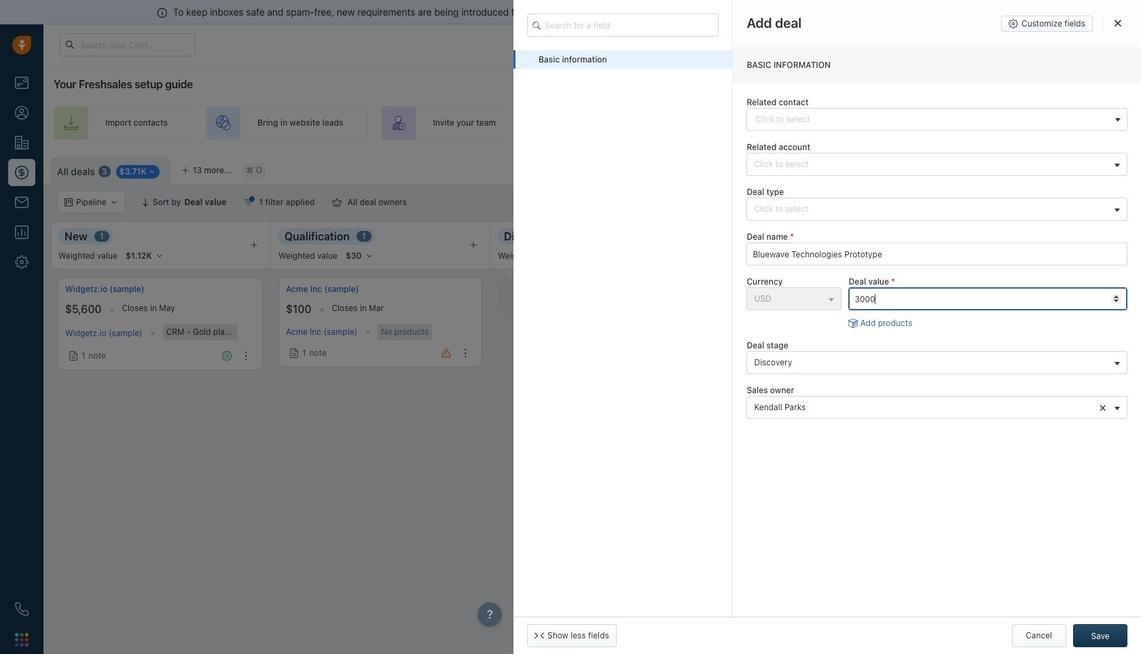 Task type: locate. For each thing, give the bounding box(es) containing it.
dialog
[[514, 0, 1142, 654]]

freshworks switcher image
[[15, 633, 29, 647]]

phone image
[[15, 603, 29, 616]]

close image
[[1115, 19, 1122, 27]]

Search your CRM... text field
[[60, 33, 196, 56]]

phone element
[[8, 596, 35, 623]]

container_wx8msf4aqz5i3rn1 image
[[244, 198, 254, 207], [333, 198, 342, 207], [947, 198, 957, 207], [290, 349, 299, 358], [69, 351, 78, 361]]

None search field
[[527, 14, 719, 37]]

Search field
[[1068, 191, 1136, 214]]

search image
[[533, 19, 546, 31]]



Task type: vqa. For each thing, say whether or not it's contained in the screenshot.
"S" IMAGE
no



Task type: describe. For each thing, give the bounding box(es) containing it.
Search for a field text field
[[527, 14, 719, 37]]

Click to select search field
[[747, 108, 1128, 131]]

Start typing... text field
[[747, 243, 1128, 266]]

send email image
[[1015, 41, 1024, 49]]

Enter value number field
[[849, 288, 1128, 311]]



